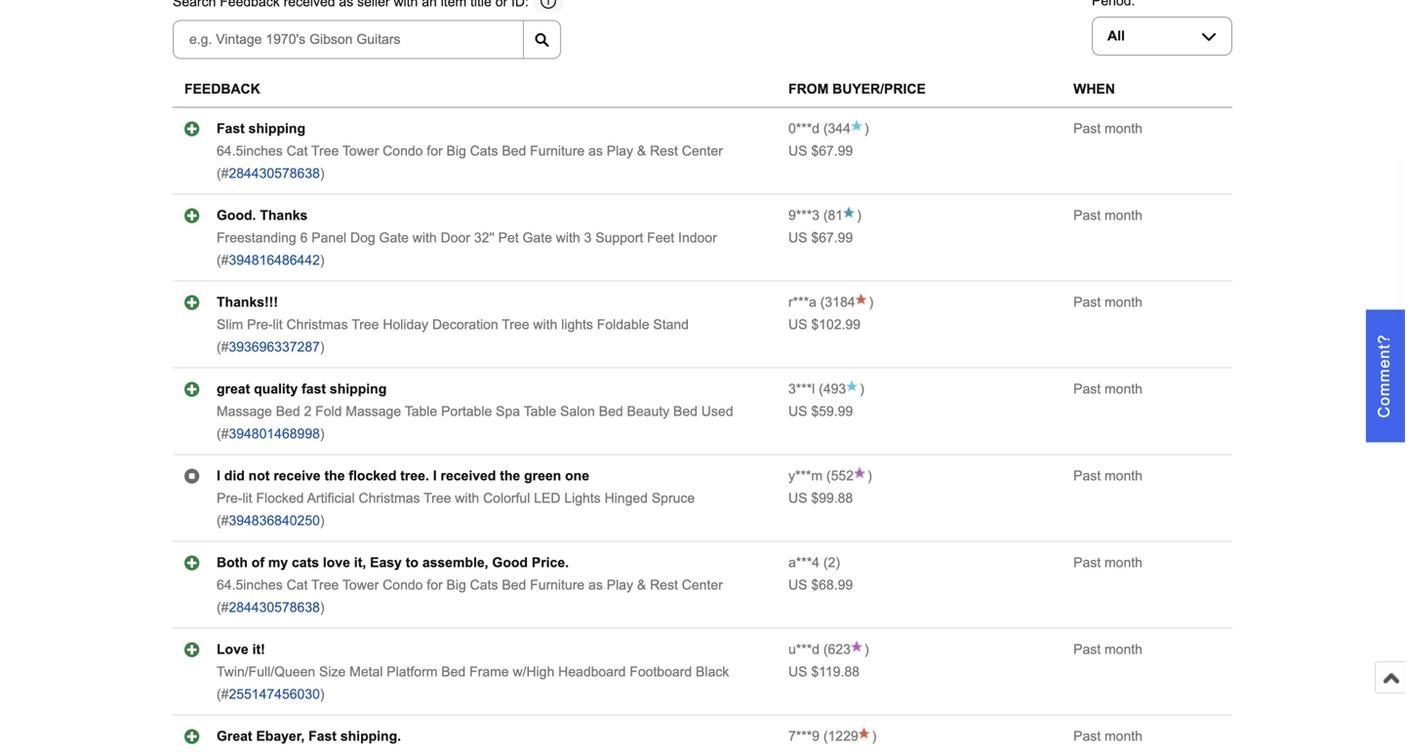 Task type: vqa. For each thing, say whether or not it's contained in the screenshot.


Task type: locate. For each thing, give the bounding box(es) containing it.
1 vertical spatial 64.5inches cat tree tower condo for big cats bed furniture as play & rest center (#
[[217, 578, 723, 616]]

0 vertical spatial play
[[607, 144, 634, 159]]

pre- inside slim pre-lit christmas tree holiday decoration tree with lights foldable stand (#
[[247, 317, 273, 333]]

2 284430578638 from the top
[[229, 601, 320, 616]]

284430578638
[[229, 166, 320, 181], [229, 601, 320, 616]]

1 vertical spatial furniture
[[530, 578, 585, 593]]

&
[[637, 144, 646, 159], [637, 578, 646, 593]]

1 i from the left
[[217, 469, 221, 484]]

( right u***d
[[824, 643, 828, 658]]

5 past month from the top
[[1074, 469, 1143, 484]]

one
[[565, 469, 590, 484]]

feedback left by buyer. element left the 344 at right
[[789, 121, 820, 136]]

2 past month element from the top
[[1074, 208, 1143, 223]]

0 vertical spatial shipping
[[249, 121, 306, 136]]

& for us $67.99
[[637, 144, 646, 159]]

us down the 3***l
[[789, 404, 808, 420]]

1 vertical spatial 284430578638 )
[[229, 601, 325, 616]]

64.5inches down of
[[217, 578, 283, 593]]

table right spa
[[524, 404, 557, 420]]

) down artificial
[[320, 514, 325, 529]]

0 vertical spatial us $67.99
[[789, 144, 853, 159]]

feedback left by buyer. element containing a***4
[[789, 556, 820, 571]]

1 284430578638 ) from the top
[[229, 166, 325, 181]]

( right 9***3
[[824, 208, 828, 223]]

64.5inches for of
[[217, 578, 283, 593]]

4 (# from the top
[[217, 427, 229, 442]]

fast
[[217, 121, 245, 136], [309, 729, 337, 745]]

0 horizontal spatial gate
[[379, 231, 409, 246]]

cat down cats
[[287, 578, 308, 593]]

1 play from the top
[[607, 144, 634, 159]]

0 horizontal spatial the
[[325, 469, 345, 484]]

play down hinged
[[607, 578, 634, 593]]

( inside a***4 ( 2 ) us $68.99
[[824, 556, 828, 571]]

2 inside a***4 ( 2 ) us $68.99
[[828, 556, 836, 571]]

christmas down i did not receive the flocked tree. i received the green one
[[359, 491, 420, 506]]

1 horizontal spatial the
[[500, 469, 521, 484]]

2 up $68.99
[[828, 556, 836, 571]]

284430578638 up thanks
[[229, 166, 320, 181]]

1 vertical spatial as
[[589, 578, 603, 593]]

i did not receive the flocked tree. i received the green one element
[[217, 469, 590, 484]]

4 past month element from the top
[[1074, 382, 1143, 397]]

(# inside twin/full/queen size metal platform bed frame w/high headboard footboard black (#
[[217, 688, 229, 703]]

3 past month element from the top
[[1074, 295, 1143, 310]]

fold
[[316, 404, 342, 420]]

2 inside massage bed 2 fold massage table portable spa table salon bed beauty bed used (#
[[304, 404, 312, 420]]

past month element for 493
[[1074, 382, 1143, 397]]

us for 3***l
[[789, 404, 808, 420]]

2 64.5inches from the top
[[217, 578, 283, 593]]

massage right fold
[[346, 404, 401, 420]]

pre- inside pre-lit flocked artificial christmas tree with colorful led lights hinged spruce (#
[[217, 491, 243, 506]]

1 284430578638 link from the top
[[229, 166, 320, 181]]

play for us $67.99
[[607, 144, 634, 159]]

christmas inside pre-lit flocked artificial christmas tree with colorful led lights hinged spruce (#
[[359, 491, 420, 506]]

furniture for fast shipping
[[530, 144, 585, 159]]

( 344
[[820, 121, 851, 136]]

2 past from the top
[[1074, 208, 1101, 223]]

393696337287 link
[[229, 340, 320, 355]]

1 horizontal spatial gate
[[523, 231, 552, 246]]

( for 552
[[827, 469, 831, 484]]

2 past month from the top
[[1074, 208, 1143, 223]]

5 past from the top
[[1074, 469, 1101, 484]]

1 gate from the left
[[379, 231, 409, 246]]

1 as from the top
[[589, 144, 603, 159]]

1 table from the left
[[405, 404, 438, 420]]

7 past month element from the top
[[1074, 643, 1143, 658]]

2 big from the top
[[447, 578, 466, 593]]

play up support
[[607, 144, 634, 159]]

1 past month element from the top
[[1074, 121, 1143, 136]]

past month element for 552
[[1074, 469, 1143, 484]]

7 (# from the top
[[217, 688, 229, 703]]

past for ( 493
[[1074, 382, 1101, 397]]

( right the 3***l
[[819, 382, 824, 397]]

)
[[865, 121, 869, 136], [320, 166, 325, 181], [857, 208, 862, 223], [320, 253, 325, 268], [869, 295, 874, 310], [320, 340, 325, 355], [860, 382, 865, 397], [320, 427, 325, 442], [868, 469, 872, 484], [320, 514, 325, 529], [836, 556, 841, 571], [320, 601, 325, 616], [865, 643, 869, 658], [320, 688, 325, 703], [872, 729, 877, 745]]

1 past month from the top
[[1074, 121, 1143, 136]]

1 vertical spatial christmas
[[359, 491, 420, 506]]

4 feedback left by buyer. element from the top
[[789, 382, 815, 397]]

us down y***m
[[789, 491, 808, 506]]

us for 9***3
[[789, 231, 808, 246]]

lit
[[273, 317, 283, 333], [243, 491, 252, 506]]

6 month from the top
[[1105, 556, 1143, 571]]

2 rest from the top
[[650, 578, 678, 593]]

8 past month from the top
[[1074, 729, 1143, 745]]

64.5inches cat tree tower condo for big cats bed furniture as play & rest center (# down assemble,
[[217, 578, 723, 616]]

3 past from the top
[[1074, 295, 1101, 310]]

fast shipping element
[[217, 121, 306, 136]]

1 64.5inches from the top
[[217, 144, 283, 159]]

feedback left by buyer. element up us $119.88
[[789, 643, 820, 658]]

2 64.5inches cat tree tower condo for big cats bed furniture as play & rest center (# from the top
[[217, 578, 723, 616]]

) right "493"
[[860, 382, 865, 397]]

0 horizontal spatial 2
[[304, 404, 312, 420]]

bed up pet
[[502, 144, 526, 159]]

twin/full/queen size metal platform bed frame w/high headboard footboard black (#
[[217, 665, 730, 703]]

table
[[405, 404, 438, 420], [524, 404, 557, 420]]

( for 493
[[819, 382, 824, 397]]

month for ( 344
[[1105, 121, 1143, 136]]

cat
[[287, 144, 308, 159], [287, 578, 308, 593]]

2 center from the top
[[682, 578, 723, 593]]

1 tower from the top
[[343, 144, 379, 159]]

past month for 344
[[1074, 121, 1143, 136]]

with down received
[[455, 491, 480, 506]]

6 past month element from the top
[[1074, 556, 1143, 571]]

2 left fold
[[304, 404, 312, 420]]

us down a***4
[[789, 578, 808, 593]]

3 us from the top
[[789, 317, 808, 333]]

feedback left by buyer. element containing 7***9
[[789, 729, 820, 745]]

( for 623
[[824, 643, 828, 658]]

for up the door
[[427, 144, 443, 159]]

64.5inches down fast shipping element
[[217, 144, 283, 159]]

love it!
[[217, 643, 265, 658]]

2 us from the top
[[789, 231, 808, 246]]

rest for us $68.99
[[650, 578, 678, 593]]

( for 344
[[824, 121, 828, 136]]

for
[[427, 144, 443, 159], [427, 578, 443, 593]]

1 284430578638 from the top
[[229, 166, 320, 181]]

0 vertical spatial cat
[[287, 144, 308, 159]]

2 284430578638 link from the top
[[229, 601, 320, 616]]

3***l
[[789, 382, 815, 397]]

us $67.99 for 0***d
[[789, 144, 853, 159]]

$67.99
[[812, 144, 853, 159], [812, 231, 853, 246]]

5 month from the top
[[1105, 469, 1143, 484]]

past month element for 3184
[[1074, 295, 1143, 310]]

us for u***d
[[789, 665, 808, 680]]

( 623
[[820, 643, 851, 658]]

393696337287 )
[[229, 340, 325, 355]]

us $67.99 down the ( 344
[[789, 144, 853, 159]]

big down assemble,
[[447, 578, 466, 593]]

) right 1229
[[872, 729, 877, 745]]

3 month from the top
[[1105, 295, 1143, 310]]

(# down the slim at top
[[217, 340, 229, 355]]

$67.99 down the ( 344
[[812, 144, 853, 159]]

past month element for 344
[[1074, 121, 1143, 136]]

) right 552
[[868, 469, 872, 484]]

6 us from the top
[[789, 578, 808, 593]]

1 vertical spatial play
[[607, 578, 634, 593]]

past month
[[1074, 121, 1143, 136], [1074, 208, 1143, 223], [1074, 295, 1143, 310], [1074, 382, 1143, 397], [1074, 469, 1143, 484], [1074, 556, 1143, 571], [1074, 643, 1143, 658], [1074, 729, 1143, 745]]

both
[[217, 556, 248, 571]]

1 condo from the top
[[383, 144, 423, 159]]

2 play from the top
[[607, 578, 634, 593]]

feedback left by buyer. element containing 9***3
[[789, 208, 820, 223]]

0 vertical spatial furniture
[[530, 144, 585, 159]]

us $67.99 down ( 81
[[789, 231, 853, 246]]

of
[[252, 556, 265, 571]]

twin/full/queen
[[217, 665, 316, 680]]

0 vertical spatial as
[[589, 144, 603, 159]]

8 past month element from the top
[[1074, 729, 1143, 745]]

1 vertical spatial condo
[[383, 578, 423, 593]]

not
[[249, 469, 270, 484]]

with inside pre-lit flocked artificial christmas tree with colorful led lights hinged spruce (#
[[455, 491, 480, 506]]

as for us $67.99
[[589, 144, 603, 159]]

us
[[789, 144, 808, 159], [789, 231, 808, 246], [789, 317, 808, 333], [789, 404, 808, 420], [789, 491, 808, 506], [789, 578, 808, 593], [789, 665, 808, 680]]

1 horizontal spatial i
[[433, 469, 437, 484]]

feedback left by buyer. element for 493
[[789, 382, 815, 397]]

0 vertical spatial pre-
[[247, 317, 273, 333]]

3 (# from the top
[[217, 340, 229, 355]]

284430578638 link up thanks
[[229, 166, 320, 181]]

0 vertical spatial center
[[682, 144, 723, 159]]

1 horizontal spatial christmas
[[359, 491, 420, 506]]

0 vertical spatial rest
[[650, 144, 678, 159]]

( for 3184
[[821, 295, 825, 310]]

4 month from the top
[[1105, 382, 1143, 397]]

(# up did
[[217, 427, 229, 442]]

0 horizontal spatial pre-
[[217, 491, 243, 506]]

& up support
[[637, 144, 646, 159]]

2 massage from the left
[[346, 404, 401, 420]]

1 $67.99 from the top
[[812, 144, 853, 159]]

us down the r***a
[[789, 317, 808, 333]]

0 vertical spatial christmas
[[287, 317, 348, 333]]

2 cat from the top
[[287, 578, 308, 593]]

1 big from the top
[[447, 144, 466, 159]]

64.5inches cat tree tower condo for big cats bed furniture as play & rest center (#
[[217, 144, 723, 181], [217, 578, 723, 616]]

( right 7***9
[[824, 729, 828, 745]]

feedback left by buyer. element for 3184
[[789, 295, 817, 310]]

feedback left by buyer. element up us $59.99
[[789, 382, 815, 397]]

used
[[702, 404, 734, 420]]

1 rest from the top
[[650, 144, 678, 159]]

2 the from the left
[[500, 469, 521, 484]]

0 vertical spatial cats
[[470, 144, 498, 159]]

pre- down thanks!!! element
[[247, 317, 273, 333]]

1 month from the top
[[1105, 121, 1143, 136]]

7 month from the top
[[1105, 643, 1143, 658]]

feedback left by buyer. element
[[789, 121, 820, 136], [789, 208, 820, 223], [789, 295, 817, 310], [789, 382, 815, 397], [789, 469, 823, 484], [789, 556, 820, 571], [789, 643, 820, 658], [789, 729, 820, 745]]

) inside a***4 ( 2 ) us $68.99
[[836, 556, 841, 571]]

0 horizontal spatial christmas
[[287, 317, 348, 333]]

feedback left by buyer. element containing 3***l
[[789, 382, 815, 397]]

1 vertical spatial $67.99
[[812, 231, 853, 246]]

great
[[217, 382, 250, 397]]

3 feedback left by buyer. element from the top
[[789, 295, 817, 310]]

shipping up fold
[[330, 382, 387, 397]]

7***9
[[789, 729, 820, 745]]

tree up 'panel'
[[311, 144, 339, 159]]

2 $67.99 from the top
[[812, 231, 853, 246]]

tree left holiday
[[352, 317, 379, 333]]

2 284430578638 ) from the top
[[229, 601, 325, 616]]

great quality fast shipping element
[[217, 382, 387, 397]]

1 furniture from the top
[[530, 144, 585, 159]]

(# up good.
[[217, 166, 229, 181]]

month
[[1105, 121, 1143, 136], [1105, 208, 1143, 223], [1105, 295, 1143, 310], [1105, 382, 1143, 397], [1105, 469, 1143, 484], [1105, 556, 1143, 571], [1105, 643, 1143, 658], [1105, 729, 1143, 745]]

spruce
[[652, 491, 695, 506]]

2 gate from the left
[[523, 231, 552, 246]]

393696337287
[[229, 340, 320, 355]]

1 center from the top
[[682, 144, 723, 159]]

1 us from the top
[[789, 144, 808, 159]]

1 64.5inches cat tree tower condo for big cats bed furniture as play & rest center (# from the top
[[217, 144, 723, 181]]

1 past from the top
[[1074, 121, 1101, 136]]

feedback left by buyer. element for 552
[[789, 469, 823, 484]]

feedback left by buyer. element for 81
[[789, 208, 820, 223]]

good. thanks
[[217, 208, 308, 223]]

& down hinged
[[637, 578, 646, 593]]

284430578638 ) for shipping
[[229, 166, 325, 181]]

32''
[[474, 231, 495, 246]]

hinged
[[605, 491, 648, 506]]

good. thanks element
[[217, 208, 308, 223]]

7 us from the top
[[789, 665, 808, 680]]

1 feedback left by buyer. element from the top
[[789, 121, 820, 136]]

8 feedback left by buyer. element from the top
[[789, 729, 820, 745]]

1 vertical spatial us $67.99
[[789, 231, 853, 246]]

2 & from the top
[[637, 578, 646, 593]]

feedback left by buyer. element containing 0***d
[[789, 121, 820, 136]]

1 vertical spatial for
[[427, 578, 443, 593]]

tree inside pre-lit flocked artificial christmas tree with colorful led lights hinged spruce (#
[[424, 491, 451, 506]]

5 feedback left by buyer. element from the top
[[789, 469, 823, 484]]

door
[[441, 231, 471, 246]]

the up artificial
[[325, 469, 345, 484]]

feedback left by buyer. element containing y***m
[[789, 469, 823, 484]]

shipping.
[[341, 729, 401, 745]]

2 i from the left
[[433, 469, 437, 484]]

cat for shipping
[[287, 144, 308, 159]]

1 cat from the top
[[287, 144, 308, 159]]

feedback left by buyer. element up us $99.88
[[789, 469, 823, 484]]

with left lights
[[533, 317, 558, 333]]

1 horizontal spatial shipping
[[330, 382, 387, 397]]

(# inside freestanding 6 panel dog gate with door 32'' pet gate with 3 support feet indoor (#
[[217, 253, 229, 268]]

3 past month from the top
[[1074, 295, 1143, 310]]

great
[[217, 729, 252, 745]]

gate
[[379, 231, 409, 246], [523, 231, 552, 246]]

1 vertical spatial &
[[637, 578, 646, 593]]

rest up feet on the top of page
[[650, 144, 678, 159]]

tower for shipping
[[343, 144, 379, 159]]

1 us $67.99 from the top
[[789, 144, 853, 159]]

0 vertical spatial &
[[637, 144, 646, 159]]

play for us $68.99
[[607, 578, 634, 593]]

0 vertical spatial lit
[[273, 317, 283, 333]]

for down assemble,
[[427, 578, 443, 593]]

394801468998 link
[[229, 427, 320, 442]]

( for 1229
[[824, 729, 828, 745]]

a***4 ( 2 ) us $68.99
[[789, 556, 853, 593]]

7 feedback left by buyer. element from the top
[[789, 643, 820, 658]]

furniture down the price.
[[530, 578, 585, 593]]

great quality fast shipping
[[217, 382, 387, 397]]

us $67.99 for 9***3
[[789, 231, 853, 246]]

5 us from the top
[[789, 491, 808, 506]]

0 horizontal spatial massage
[[217, 404, 272, 420]]

0 horizontal spatial i
[[217, 469, 221, 484]]

1 vertical spatial cats
[[470, 578, 498, 593]]

2 furniture from the top
[[530, 578, 585, 593]]

9***3
[[789, 208, 820, 223]]

0 vertical spatial $67.99
[[812, 144, 853, 159]]

6 past from the top
[[1074, 556, 1101, 571]]

( right 0***d
[[824, 121, 828, 136]]

$67.99 down ( 81
[[812, 231, 853, 246]]

0 vertical spatial condo
[[383, 144, 423, 159]]

0 vertical spatial 2
[[304, 404, 312, 420]]

284430578638 up it!
[[229, 601, 320, 616]]

5 (# from the top
[[217, 514, 229, 529]]

0 vertical spatial 64.5inches
[[217, 144, 283, 159]]

0 vertical spatial big
[[447, 144, 466, 159]]

0 vertical spatial fast
[[217, 121, 245, 136]]

1 horizontal spatial 2
[[828, 556, 836, 571]]

( right the r***a
[[821, 295, 825, 310]]

pre- down did
[[217, 491, 243, 506]]

2 us $67.99 from the top
[[789, 231, 853, 246]]

4 past month from the top
[[1074, 382, 1143, 397]]

(# up great on the bottom left of page
[[217, 688, 229, 703]]

4 us from the top
[[789, 404, 808, 420]]

1 vertical spatial cat
[[287, 578, 308, 593]]

0 horizontal spatial table
[[405, 404, 438, 420]]

1 vertical spatial 284430578638
[[229, 601, 320, 616]]

table left portable
[[405, 404, 438, 420]]

lit up 393696337287 )
[[273, 317, 283, 333]]

284430578638 link
[[229, 166, 320, 181], [229, 601, 320, 616]]

1 vertical spatial rest
[[650, 578, 678, 593]]

us down 9***3
[[789, 231, 808, 246]]

flocked
[[256, 491, 304, 506]]

tower up dog
[[343, 144, 379, 159]]

center up indoor
[[682, 144, 723, 159]]

3
[[584, 231, 592, 246]]

1 vertical spatial 284430578638 link
[[229, 601, 320, 616]]

feedback left by buyer. element left 81
[[789, 208, 820, 223]]

1 cats from the top
[[470, 144, 498, 159]]

2 condo from the top
[[383, 578, 423, 593]]

as up 3
[[589, 144, 603, 159]]

1 vertical spatial big
[[447, 578, 466, 593]]

(# up both
[[217, 514, 229, 529]]

cats down 'good'
[[470, 578, 498, 593]]

284430578638 link for of
[[229, 601, 320, 616]]

0 vertical spatial 64.5inches cat tree tower condo for big cats bed furniture as play & rest center (#
[[217, 144, 723, 181]]

the
[[325, 469, 345, 484], [500, 469, 521, 484]]

284430578638 link up it!
[[229, 601, 320, 616]]

2 (# from the top
[[217, 253, 229, 268]]

1 horizontal spatial fast
[[309, 729, 337, 745]]

thanks
[[260, 208, 308, 223]]

1 vertical spatial tower
[[343, 578, 379, 593]]

& for us $68.99
[[637, 578, 646, 593]]

2 cats from the top
[[470, 578, 498, 593]]

us down u***d
[[789, 665, 808, 680]]

feedback left by buyer. element containing u***d
[[789, 643, 820, 658]]

cats up 32''
[[470, 144, 498, 159]]

(
[[824, 121, 828, 136], [824, 208, 828, 223], [821, 295, 825, 310], [819, 382, 824, 397], [827, 469, 831, 484], [824, 556, 828, 571], [824, 643, 828, 658], [824, 729, 828, 745]]

support
[[596, 231, 644, 246]]

pet
[[499, 231, 519, 246]]

1 vertical spatial 64.5inches
[[217, 578, 283, 593]]

0 vertical spatial tower
[[343, 144, 379, 159]]

0 vertical spatial for
[[427, 144, 443, 159]]

with left 3
[[556, 231, 581, 246]]

cats
[[470, 144, 498, 159], [470, 578, 498, 593]]

255147456030 link
[[229, 688, 320, 703]]

lit inside slim pre-lit christmas tree holiday decoration tree with lights foldable stand (#
[[273, 317, 283, 333]]

1 vertical spatial center
[[682, 578, 723, 593]]

1 & from the top
[[637, 144, 646, 159]]

assemble,
[[423, 556, 489, 571]]

0 vertical spatial 284430578638
[[229, 166, 320, 181]]

(# up the love
[[217, 601, 229, 616]]

2
[[304, 404, 312, 420], [828, 556, 836, 571]]

) down "size"
[[320, 688, 325, 703]]

5 past month element from the top
[[1074, 469, 1143, 484]]

big up the door
[[447, 144, 466, 159]]

284430578638 ) for of
[[229, 601, 325, 616]]

gate right pet
[[523, 231, 552, 246]]

7 past month from the top
[[1074, 643, 1143, 658]]

1 vertical spatial pre-
[[217, 491, 243, 506]]

2 for from the top
[[427, 578, 443, 593]]

( up $99.88 at the right of page
[[827, 469, 831, 484]]

1 vertical spatial lit
[[243, 491, 252, 506]]

cat down fast shipping element
[[287, 144, 308, 159]]

1 horizontal spatial pre-
[[247, 317, 273, 333]]

green
[[524, 469, 562, 484]]

receive
[[274, 469, 321, 484]]

bed left frame
[[442, 665, 466, 680]]

i left did
[[217, 469, 221, 484]]

past month element
[[1074, 121, 1143, 136], [1074, 208, 1143, 223], [1074, 295, 1143, 310], [1074, 382, 1143, 397], [1074, 469, 1143, 484], [1074, 556, 1143, 571], [1074, 643, 1143, 658], [1074, 729, 1143, 745]]

344
[[828, 121, 851, 136]]

2 feedback left by buyer. element from the top
[[789, 208, 820, 223]]

christmas up 393696337287 )
[[287, 317, 348, 333]]

feedback left by buyer. element up us $102.99 at right top
[[789, 295, 817, 310]]

( right a***4
[[824, 556, 828, 571]]

81
[[828, 208, 844, 223]]

0 vertical spatial 284430578638 )
[[229, 166, 325, 181]]

lit inside pre-lit flocked artificial christmas tree with colorful led lights hinged spruce (#
[[243, 491, 252, 506]]

1 horizontal spatial massage
[[346, 404, 401, 420]]

(# inside pre-lit flocked artificial christmas tree with colorful led lights hinged spruce (#
[[217, 514, 229, 529]]

feedback left by buyer. element left 1229
[[789, 729, 820, 745]]

1 for from the top
[[427, 144, 443, 159]]

feedback left by buyer. element for 623
[[789, 643, 820, 658]]

7 past from the top
[[1074, 643, 1101, 658]]

feedback left by buyer. element containing r***a
[[789, 295, 817, 310]]

2 as from the top
[[589, 578, 603, 593]]

center
[[682, 144, 723, 159], [682, 578, 723, 593]]

( 552
[[823, 469, 854, 484]]

2 table from the left
[[524, 404, 557, 420]]

0 vertical spatial 284430578638 link
[[229, 166, 320, 181]]

2 month from the top
[[1105, 208, 1143, 223]]

bed
[[502, 144, 526, 159], [276, 404, 300, 420], [599, 404, 624, 420], [674, 404, 698, 420], [502, 578, 526, 593], [442, 665, 466, 680]]

as up headboard
[[589, 578, 603, 593]]

past month for 81
[[1074, 208, 1143, 223]]

month for ( 623
[[1105, 643, 1143, 658]]

1 horizontal spatial lit
[[273, 317, 283, 333]]

us down 0***d
[[789, 144, 808, 159]]

64.5inches cat tree tower condo for big cats bed furniture as play & rest center (# up the door
[[217, 144, 723, 181]]

pre-
[[247, 317, 273, 333], [217, 491, 243, 506]]

1 vertical spatial 2
[[828, 556, 836, 571]]

1 horizontal spatial table
[[524, 404, 557, 420]]

6 feedback left by buyer. element from the top
[[789, 556, 820, 571]]

tower
[[343, 144, 379, 159], [343, 578, 379, 593]]

fast down feedback element
[[217, 121, 245, 136]]

tree down tree.
[[424, 491, 451, 506]]

) up 'panel'
[[320, 166, 325, 181]]

4 past from the top
[[1074, 382, 1101, 397]]

i did not receive the flocked tree. i received the green one
[[217, 469, 590, 484]]

both of my cats love it, easy to assemble, good price.
[[217, 556, 569, 571]]

for for both of my cats love it, easy to assemble, good price.
[[427, 578, 443, 593]]

pre-lit flocked artificial christmas tree with colorful led lights hinged spruce (#
[[217, 491, 695, 529]]

0 horizontal spatial lit
[[243, 491, 252, 506]]



Task type: describe. For each thing, give the bounding box(es) containing it.
furniture for both of my cats love it, easy to assemble, good price.
[[530, 578, 585, 593]]

us $119.88
[[789, 665, 860, 680]]

when element
[[1074, 82, 1116, 97]]

fast shipping
[[217, 121, 306, 136]]

both of my cats love it, easy to assemble, good price. element
[[217, 556, 569, 571]]

bed right salon
[[599, 404, 624, 420]]

394801468998 )
[[229, 427, 325, 442]]

past month for 552
[[1074, 469, 1143, 484]]

when
[[1074, 82, 1116, 97]]

1 vertical spatial fast
[[309, 729, 337, 745]]

all button
[[1092, 17, 1233, 56]]

platform
[[387, 665, 438, 680]]

slim pre-lit christmas tree holiday decoration tree with lights foldable stand (#
[[217, 317, 689, 355]]

us inside a***4 ( 2 ) us $68.99
[[789, 578, 808, 593]]

as for us $68.99
[[589, 578, 603, 593]]

past month for 623
[[1074, 643, 1143, 658]]

$99.88
[[812, 491, 853, 506]]

(# inside massage bed 2 fold massage table portable spa table salon bed beauty bed used (#
[[217, 427, 229, 442]]

) down 'panel'
[[320, 253, 325, 268]]

comment?
[[1376, 334, 1394, 418]]

to
[[406, 556, 419, 571]]

for for fast shipping
[[427, 144, 443, 159]]

holiday
[[383, 317, 429, 333]]

past month element for 81
[[1074, 208, 1143, 223]]

us $99.88
[[789, 491, 853, 506]]

us $102.99
[[789, 317, 861, 333]]

394836840250 link
[[229, 514, 320, 529]]

) right the 344 at right
[[865, 121, 869, 136]]

spa
[[496, 404, 520, 420]]

394816486442 )
[[229, 253, 325, 268]]

buyer/price
[[833, 82, 926, 97]]

past for ( 344
[[1074, 121, 1101, 136]]

past for ( 81
[[1074, 208, 1101, 223]]

condo for shipping
[[383, 144, 423, 159]]

center for us $68.99
[[682, 578, 723, 593]]

past month element for 623
[[1074, 643, 1143, 658]]

past for ( 623
[[1074, 643, 1101, 658]]

thanks!!!
[[217, 295, 278, 310]]

massage bed 2 fold massage table portable spa table salon bed beauty bed used (#
[[217, 404, 734, 442]]

big for fast shipping
[[447, 144, 466, 159]]

$68.99
[[812, 578, 853, 593]]

past month for 493
[[1074, 382, 1143, 397]]

metal
[[350, 665, 383, 680]]

big for both of my cats love it, easy to assemble, good price.
[[447, 578, 466, 593]]

0 horizontal spatial shipping
[[249, 121, 306, 136]]

6
[[300, 231, 308, 246]]

bed down 'good'
[[502, 578, 526, 593]]

dog
[[350, 231, 376, 246]]

(# inside slim pre-lit christmas tree holiday decoration tree with lights foldable stand (#
[[217, 340, 229, 355]]

) down fold
[[320, 427, 325, 442]]

6 (# from the top
[[217, 601, 229, 616]]

from buyer/price element
[[789, 82, 926, 97]]

rest for us $67.99
[[650, 144, 678, 159]]

feet
[[647, 231, 675, 246]]

623
[[828, 643, 851, 658]]

) down love
[[320, 601, 325, 616]]

1 the from the left
[[325, 469, 345, 484]]

colorful
[[483, 491, 530, 506]]

) right 623
[[865, 643, 869, 658]]

past month for 3184
[[1074, 295, 1143, 310]]

$119.88
[[812, 665, 860, 680]]

quality
[[254, 382, 298, 397]]

indoor
[[679, 231, 717, 246]]

) up fast
[[320, 340, 325, 355]]

month for ( 3184
[[1105, 295, 1143, 310]]

it,
[[354, 556, 366, 571]]

feedback left by buyer. element for 1229
[[789, 729, 820, 745]]

( for 81
[[824, 208, 828, 223]]

comment? link
[[1367, 310, 1406, 443]]

$102.99
[[812, 317, 861, 333]]

8 month from the top
[[1105, 729, 1143, 745]]

bed inside twin/full/queen size metal platform bed frame w/high headboard footboard black (#
[[442, 665, 466, 680]]

2 for )
[[828, 556, 836, 571]]

8 past from the top
[[1074, 729, 1101, 745]]

$67.99 for 81
[[812, 231, 853, 246]]

284430578638 for of
[[229, 601, 320, 616]]

cats
[[292, 556, 319, 571]]

cats for both of my cats love it, easy to assemble, good price.
[[470, 578, 498, 593]]

) right 3184
[[869, 295, 874, 310]]

y***m
[[789, 469, 823, 484]]

frame
[[470, 665, 509, 680]]

feedback left by buyer. element for 344
[[789, 121, 820, 136]]

past for ( 552
[[1074, 469, 1101, 484]]

tree right decoration
[[502, 317, 530, 333]]

salon
[[560, 404, 595, 420]]

64.5inches cat tree tower condo for big cats bed furniture as play & rest center (# for fast shipping
[[217, 144, 723, 181]]

394836840250 )
[[229, 514, 325, 529]]

255147456030
[[229, 688, 320, 703]]

u***d
[[789, 643, 820, 658]]

slim
[[217, 317, 243, 333]]

foldable
[[597, 317, 650, 333]]

cat for of
[[287, 578, 308, 593]]

us for 0***d
[[789, 144, 808, 159]]

1 (# from the top
[[217, 166, 229, 181]]

fast
[[302, 382, 326, 397]]

love it! element
[[217, 643, 265, 658]]

thanks!!! element
[[217, 295, 278, 310]]

freestanding
[[217, 231, 297, 246]]

493
[[824, 382, 847, 397]]

1 vertical spatial shipping
[[330, 382, 387, 397]]

month for ( 81
[[1105, 208, 1143, 223]]

2 for fold
[[304, 404, 312, 420]]

us for y***m
[[789, 491, 808, 506]]

tree.
[[401, 469, 429, 484]]

552
[[831, 469, 854, 484]]

$67.99 for 344
[[812, 144, 853, 159]]

394816486442
[[229, 253, 320, 268]]

tree down love
[[311, 578, 339, 593]]

beauty
[[627, 404, 670, 420]]

center for us $67.99
[[682, 144, 723, 159]]

easy
[[370, 556, 402, 571]]

1 massage from the left
[[217, 404, 272, 420]]

artificial
[[307, 491, 355, 506]]

it!
[[252, 643, 265, 658]]

with left the door
[[413, 231, 437, 246]]

headboard
[[559, 665, 626, 680]]

size
[[319, 665, 346, 680]]

394801468998
[[229, 427, 320, 442]]

christmas inside slim pre-lit christmas tree holiday decoration tree with lights foldable stand (#
[[287, 317, 348, 333]]

cats for fast shipping
[[470, 144, 498, 159]]

condo for of
[[383, 578, 423, 593]]

good
[[492, 556, 528, 571]]

all
[[1108, 29, 1126, 44]]

bed left used
[[674, 404, 698, 420]]

a***4
[[789, 556, 820, 571]]

ebayer,
[[256, 729, 305, 745]]

bed up 394801468998 )
[[276, 404, 300, 420]]

month for ( 493
[[1105, 382, 1143, 397]]

select the feedback time period you want to see element
[[1092, 0, 1136, 8]]

64.5inches cat tree tower condo for big cats bed furniture as play & rest center (# for both of my cats love it, easy to assemble, good price.
[[217, 578, 723, 616]]

from buyer/price
[[789, 82, 926, 97]]

decoration
[[432, 317, 499, 333]]

with inside slim pre-lit christmas tree holiday decoration tree with lights foldable stand (#
[[533, 317, 558, 333]]

price.
[[532, 556, 569, 571]]

us for r***a
[[789, 317, 808, 333]]

month for ( 552
[[1105, 469, 1143, 484]]

6 past month from the top
[[1074, 556, 1143, 571]]

64.5inches for shipping
[[217, 144, 283, 159]]

feedback element
[[185, 82, 260, 97]]

us $59.99
[[789, 404, 853, 420]]

lights
[[565, 491, 601, 506]]

( 493
[[815, 382, 847, 397]]

0 horizontal spatial fast
[[217, 121, 245, 136]]

love
[[323, 556, 350, 571]]

great ebayer, fast shipping. element
[[217, 729, 401, 745]]

3184
[[825, 295, 856, 310]]

led
[[534, 491, 561, 506]]

284430578638 link for shipping
[[229, 166, 320, 181]]

e.g. Vintage 1970's Gibson Guitars text field
[[173, 20, 524, 59]]

1229
[[828, 729, 859, 745]]

394816486442 link
[[229, 253, 320, 268]]

) right 81
[[857, 208, 862, 223]]

footboard
[[630, 665, 692, 680]]

past for ( 3184
[[1074, 295, 1101, 310]]

feedback left by buyer. element for 2
[[789, 556, 820, 571]]

tower for of
[[343, 578, 379, 593]]

( 81
[[820, 208, 844, 223]]

freestanding 6 panel dog gate with door 32'' pet gate with 3 support feet indoor (#
[[217, 231, 717, 268]]

black
[[696, 665, 730, 680]]

284430578638 for shipping
[[229, 166, 320, 181]]



